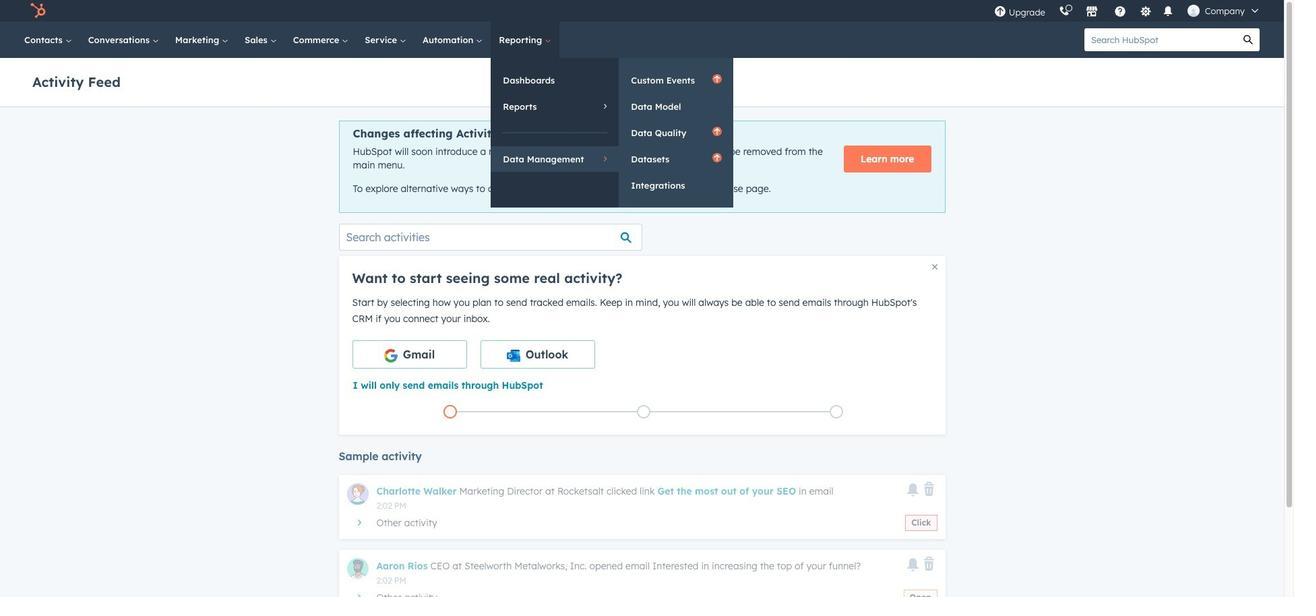 Task type: describe. For each thing, give the bounding box(es) containing it.
Search HubSpot search field
[[1085, 28, 1237, 51]]

onboarding.steps.finalstep.title image
[[833, 409, 840, 416]]



Task type: vqa. For each thing, say whether or not it's contained in the screenshot.
the rightmost Link opens in a new window image
no



Task type: locate. For each thing, give the bounding box(es) containing it.
list
[[354, 402, 933, 421]]

Search activities search field
[[339, 224, 642, 251]]

jacob simon image
[[1187, 5, 1200, 17]]

close image
[[932, 264, 937, 269]]

menu
[[987, 0, 1268, 22]]

None checkbox
[[352, 340, 467, 369]]

onboarding.steps.sendtrackedemailingmail.title image
[[640, 409, 647, 416]]

None checkbox
[[480, 340, 595, 369]]

marketplaces image
[[1086, 6, 1098, 18]]

reporting menu
[[491, 58, 734, 208]]



